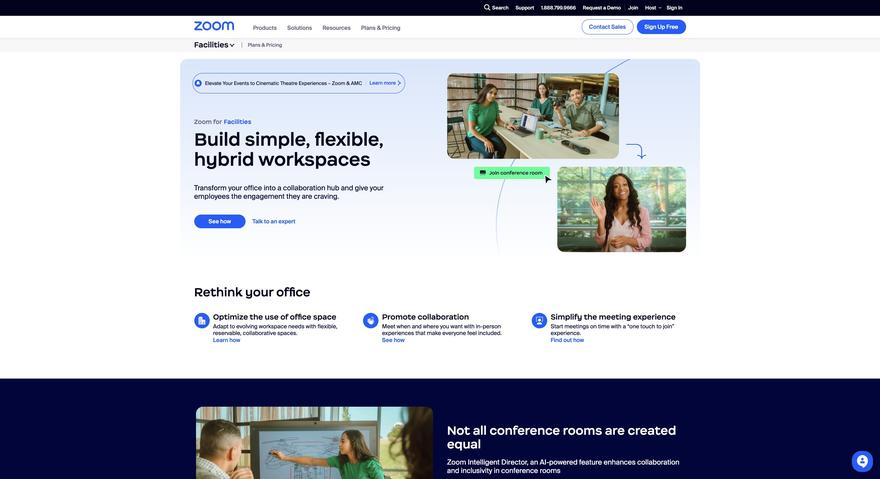 Task type: vqa. For each thing, say whether or not it's contained in the screenshot.
experience
yes



Task type: describe. For each thing, give the bounding box(es) containing it.
want
[[451, 323, 463, 331]]

flexible, inside build simple, flexible, hybrid workspaces
[[315, 128, 384, 151]]

created
[[628, 423, 677, 439]]

0 vertical spatial an
[[271, 218, 277, 225]]

rethink your office
[[194, 285, 311, 300]]

sign in
[[667, 4, 683, 11]]

sign for sign up free
[[645, 23, 657, 30]]

solutions button
[[287, 24, 312, 32]]

to right talk
[[264, 218, 270, 225]]

space
[[313, 313, 337, 322]]

find
[[551, 337, 563, 344]]

office inside "optimize the use of office space adapt to evolving workspace needs with flexible, reservable, collaborative spaces. learn how"
[[290, 313, 312, 322]]

your
[[223, 80, 233, 86]]

zoom inside zoom intelligent director, an ai-powered feature enhances collaboration and inclusivity in conference rooms
[[447, 458, 466, 467]]

spaces.
[[278, 330, 298, 337]]

feel
[[468, 330, 477, 337]]

elevate
[[205, 80, 222, 86]]

events
[[234, 80, 249, 86]]

see inside promote collaboration meet when and where you want with in-person experiences that make everyone feel included. see how
[[382, 337, 393, 344]]

simplify
[[551, 313, 583, 322]]

talk to an expert
[[253, 218, 296, 225]]

1.888.799.9666 link
[[538, 0, 580, 16]]

talk to an expert link
[[253, 218, 296, 225]]

to right events
[[250, 80, 255, 86]]

collaboration inside transform your office into a collaboration hub and give your employees the engagement they are craving.
[[283, 184, 326, 193]]

in
[[494, 467, 500, 476]]

products button
[[253, 24, 277, 32]]

not
[[447, 423, 470, 439]]

start
[[551, 323, 564, 331]]

that
[[416, 330, 426, 337]]

use
[[265, 313, 279, 322]]

experiences
[[299, 80, 327, 86]]

with for simplify the meeting experience
[[611, 323, 622, 331]]

zoom logo image
[[194, 21, 234, 31]]

simple,
[[245, 128, 310, 151]]

plans & pricing for rightmost plans & pricing link
[[361, 24, 401, 32]]

see how
[[209, 218, 231, 225]]

all
[[473, 423, 487, 439]]

0 vertical spatial a
[[604, 4, 606, 11]]

collaboration inside zoom intelligent director, an ai-powered feature enhances collaboration and inclusivity in conference rooms
[[638, 458, 680, 467]]

learn how link
[[213, 337, 240, 344]]

office for rethink
[[276, 285, 311, 300]]

everyone
[[443, 330, 466, 337]]

arrow image
[[398, 81, 401, 86]]

find out how link
[[551, 337, 584, 344]]

plans for plans & pricing link to the left
[[248, 42, 261, 48]]

elevate your events to cinematic theatre experiences – zoom & amc
[[205, 80, 362, 86]]

feature
[[580, 458, 602, 467]]

promote collaboration image
[[363, 313, 379, 329]]

the for simplify
[[584, 313, 598, 322]]

workspaces
[[258, 148, 371, 171]]

support
[[516, 4, 534, 11]]

out
[[564, 337, 572, 344]]

expert
[[279, 218, 296, 225]]

request a demo
[[583, 4, 621, 11]]

experiences
[[382, 330, 414, 337]]

experience.
[[551, 330, 582, 337]]

sign for sign in
[[667, 4, 678, 11]]

needs
[[288, 323, 305, 331]]

contact
[[589, 23, 610, 31]]

how inside "optimize the use of office space adapt to evolving workspace needs with flexible, reservable, collaborative spaces. learn how"
[[230, 337, 240, 344]]

free
[[667, 23, 679, 30]]

solutions
[[287, 24, 312, 32]]

on
[[591, 323, 597, 331]]

of
[[281, 313, 288, 322]]

hybrid
[[194, 148, 255, 171]]

when
[[397, 323, 411, 331]]

rooms inside not all conference rooms are created equal
[[563, 423, 603, 439]]

rethink
[[194, 285, 243, 300]]

optimize the use of office space adapt to evolving workspace needs with flexible, reservable, collaborative spaces. learn how
[[213, 313, 338, 344]]

build
[[194, 128, 241, 151]]

1 horizontal spatial &
[[347, 80, 350, 86]]

experience
[[634, 313, 676, 322]]

reservable,
[[213, 330, 242, 337]]

optimize the use of office space image
[[194, 313, 210, 329]]

request
[[583, 4, 603, 11]]

person
[[483, 323, 501, 331]]

time
[[599, 323, 610, 331]]

sign in link
[[664, 0, 686, 16]]

optimize
[[213, 313, 248, 322]]

1 horizontal spatial learn
[[370, 80, 383, 86]]

conference inside not all conference rooms are created equal
[[490, 423, 560, 439]]

you
[[440, 323, 450, 331]]

are inside transform your office into a collaboration hub and give your employees the engagement they are craving.
[[302, 192, 312, 201]]

learn inside "optimize the use of office space adapt to evolving workspace needs with flexible, reservable, collaborative spaces. learn how"
[[213, 337, 228, 344]]

promote collaboration meet when and where you want with in-person experiences that make everyone feel included. see how
[[382, 313, 502, 344]]

where
[[423, 323, 439, 331]]

rooms inside zoom intelligent director, an ai-powered feature enhances collaboration and inclusivity in conference rooms
[[540, 467, 561, 476]]

host button
[[642, 0, 664, 16]]

are inside not all conference rooms are created equal
[[605, 423, 625, 439]]

more
[[384, 80, 396, 86]]

up
[[658, 23, 666, 30]]

the inside transform your office into a collaboration hub and give your employees the engagement they are craving.
[[231, 192, 242, 201]]

& for plans & pricing link to the left
[[262, 42, 265, 48]]

bell image
[[196, 81, 201, 86]]

how down employees
[[220, 218, 231, 225]]

give
[[355, 184, 368, 193]]

hub
[[327, 184, 340, 193]]

meetings
[[565, 323, 589, 331]]

support link
[[513, 0, 538, 16]]

request a demo link
[[580, 0, 625, 16]]



Task type: locate. For each thing, give the bounding box(es) containing it.
your right transform
[[228, 184, 242, 193]]

director,
[[502, 458, 529, 467]]

1 vertical spatial pricing
[[266, 42, 282, 48]]

0 vertical spatial plans
[[361, 24, 376, 32]]

and right when
[[412, 323, 422, 331]]

a inside transform your office into a collaboration hub and give your employees the engagement they are craving.
[[278, 184, 282, 193]]

plans right resources
[[361, 24, 376, 32]]

cinematic
[[256, 80, 279, 86]]

office up of
[[276, 285, 311, 300]]

collaboration left hub
[[283, 184, 326, 193]]

2 horizontal spatial your
[[370, 184, 384, 193]]

0 horizontal spatial with
[[306, 323, 317, 331]]

theatre
[[280, 80, 298, 86]]

1 vertical spatial office
[[276, 285, 311, 300]]

"one
[[628, 323, 640, 331]]

engagement
[[244, 192, 285, 201]]

simplify the meeting experience start meetings on time with a "one touch to join" experience. find out how
[[551, 313, 676, 344]]

the right employees
[[231, 192, 242, 201]]

with inside "optimize the use of office space adapt to evolving workspace needs with flexible, reservable, collaborative spaces. learn how"
[[306, 323, 317, 331]]

not all conference rooms are created equal
[[447, 423, 677, 452]]

learn more
[[370, 80, 396, 86]]

2 vertical spatial collaboration
[[638, 458, 680, 467]]

1 horizontal spatial pricing
[[382, 24, 401, 32]]

collaboration down created
[[638, 458, 680, 467]]

2 horizontal spatial and
[[447, 467, 460, 476]]

0 vertical spatial and
[[341, 184, 353, 193]]

facilities_hero image
[[447, 73, 686, 252]]

touch
[[641, 323, 656, 331]]

1 horizontal spatial with
[[464, 323, 475, 331]]

1 vertical spatial sign
[[645, 23, 657, 30]]

1 vertical spatial plans & pricing link
[[248, 42, 282, 48]]

a
[[604, 4, 606, 11], [278, 184, 282, 193], [623, 323, 626, 331]]

inclusivity
[[461, 467, 493, 476]]

with inside the simplify the meeting experience start meetings on time with a "one touch to join" experience. find out how
[[611, 323, 622, 331]]

conference up director,
[[490, 423, 560, 439]]

how inside the simplify the meeting experience start meetings on time with a "one touch to join" experience. find out how
[[574, 337, 584, 344]]

0 horizontal spatial see
[[209, 218, 219, 225]]

zoom down equal
[[447, 458, 466, 467]]

join"
[[663, 323, 675, 331]]

your right give
[[370, 184, 384, 193]]

zoom
[[332, 80, 345, 86], [447, 458, 466, 467]]

2 vertical spatial &
[[347, 80, 350, 86]]

2 horizontal spatial collaboration
[[638, 458, 680, 467]]

conference inside zoom intelligent director, an ai-powered feature enhances collaboration and inclusivity in conference rooms
[[502, 467, 539, 476]]

pricing
[[382, 24, 401, 32], [266, 42, 282, 48]]

simplify the meeting experience image
[[532, 313, 548, 329]]

& for rightmost plans & pricing link
[[377, 24, 381, 32]]

the inside "optimize the use of office space adapt to evolving workspace needs with flexible, reservable, collaborative spaces. learn how"
[[250, 313, 263, 322]]

1 vertical spatial plans & pricing
[[248, 42, 282, 48]]

the inside the simplify the meeting experience start meetings on time with a "one touch to join" experience. find out how
[[584, 313, 598, 322]]

ai-
[[540, 458, 550, 467]]

0 vertical spatial plans & pricing
[[361, 24, 401, 32]]

1 vertical spatial zoom
[[447, 458, 466, 467]]

meeting
[[599, 313, 632, 322]]

2 vertical spatial a
[[623, 323, 626, 331]]

3 with from the left
[[611, 323, 622, 331]]

the for optimize
[[250, 313, 263, 322]]

how right out on the bottom right of page
[[574, 337, 584, 344]]

0 horizontal spatial plans & pricing link
[[248, 42, 282, 48]]

2 horizontal spatial with
[[611, 323, 622, 331]]

1 horizontal spatial your
[[245, 285, 274, 300]]

and inside transform your office into a collaboration hub and give your employees the engagement they are craving.
[[341, 184, 353, 193]]

your for transform your office into a collaboration hub and give your employees the engagement they are craving.
[[228, 184, 242, 193]]

are up enhances
[[605, 423, 625, 439]]

build simple, flexible, hybrid workspaces
[[194, 128, 384, 171]]

flexible, inside "optimize the use of office space adapt to evolving workspace needs with flexible, reservable, collaborative spaces. learn how"
[[318, 323, 338, 331]]

0 vertical spatial facilities
[[194, 40, 229, 50]]

1 vertical spatial &
[[262, 42, 265, 48]]

1 horizontal spatial plans & pricing link
[[361, 24, 401, 32]]

included.
[[479, 330, 502, 337]]

rooms
[[563, 423, 603, 439], [540, 467, 561, 476]]

2 horizontal spatial the
[[584, 313, 598, 322]]

products
[[253, 24, 277, 32]]

an left expert
[[271, 218, 277, 225]]

0 vertical spatial office
[[244, 184, 262, 193]]

office up needs
[[290, 313, 312, 322]]

0 horizontal spatial plans & pricing
[[248, 42, 282, 48]]

how down 'evolving'
[[230, 337, 240, 344]]

1 vertical spatial facilities
[[224, 118, 252, 126]]

0 vertical spatial rooms
[[563, 423, 603, 439]]

your for rethink your office
[[245, 285, 274, 300]]

join
[[629, 4, 639, 11]]

1 vertical spatial an
[[531, 458, 539, 467]]

in
[[679, 4, 683, 11]]

a left demo
[[604, 4, 606, 11]]

1 vertical spatial and
[[412, 323, 422, 331]]

1 vertical spatial learn
[[213, 337, 228, 344]]

1 horizontal spatial see how link
[[382, 337, 405, 344]]

1 horizontal spatial sign
[[667, 4, 678, 11]]

to inside the simplify the meeting experience start meetings on time with a "one touch to join" experience. find out how
[[657, 323, 662, 331]]

facilities down zoom logo
[[194, 40, 229, 50]]

how
[[220, 218, 231, 225], [230, 337, 240, 344], [394, 337, 405, 344], [574, 337, 584, 344]]

plans for rightmost plans & pricing link
[[361, 24, 376, 32]]

office left into
[[244, 184, 262, 193]]

0 horizontal spatial plans
[[248, 42, 261, 48]]

0 vertical spatial learn
[[370, 80, 383, 86]]

with for promote collaboration
[[464, 323, 475, 331]]

are
[[302, 192, 312, 201], [605, 423, 625, 439]]

host
[[646, 5, 657, 11]]

see
[[209, 218, 219, 225], [382, 337, 393, 344]]

1 horizontal spatial are
[[605, 423, 625, 439]]

1 horizontal spatial an
[[531, 458, 539, 467]]

the up 'evolving'
[[250, 313, 263, 322]]

0 horizontal spatial an
[[271, 218, 277, 225]]

transform
[[194, 184, 227, 193]]

conference right in
[[502, 467, 539, 476]]

search image
[[484, 4, 491, 11], [484, 4, 491, 11]]

collaborative
[[243, 330, 276, 337]]

promote
[[382, 313, 416, 322]]

1 vertical spatial plans
[[248, 42, 261, 48]]

1 horizontal spatial zoom
[[447, 458, 466, 467]]

enhances
[[604, 458, 636, 467]]

an
[[271, 218, 277, 225], [531, 458, 539, 467]]

and right hub
[[341, 184, 353, 193]]

see down employees
[[209, 218, 219, 225]]

zoom right '–'
[[332, 80, 345, 86]]

0 horizontal spatial &
[[262, 42, 265, 48]]

2 vertical spatial office
[[290, 313, 312, 322]]

0 horizontal spatial rooms
[[540, 467, 561, 476]]

how down when
[[394, 337, 405, 344]]

a right into
[[278, 184, 282, 193]]

amc
[[351, 80, 362, 86]]

1 horizontal spatial the
[[250, 313, 263, 322]]

&
[[377, 24, 381, 32], [262, 42, 265, 48], [347, 80, 350, 86]]

0 horizontal spatial collaboration
[[283, 184, 326, 193]]

1 vertical spatial flexible,
[[318, 323, 338, 331]]

with right needs
[[306, 323, 317, 331]]

to down "optimize"
[[230, 323, 235, 331]]

powered
[[550, 458, 578, 467]]

0 horizontal spatial pricing
[[266, 42, 282, 48]]

are right they
[[302, 192, 312, 201]]

an left ai- on the bottom right of page
[[531, 458, 539, 467]]

learn left more at top
[[370, 80, 383, 86]]

they
[[287, 192, 300, 201]]

sales
[[612, 23, 626, 31]]

1 with from the left
[[306, 323, 317, 331]]

with left "in-"
[[464, 323, 475, 331]]

office for transform
[[244, 184, 262, 193]]

join link
[[625, 0, 642, 16]]

None search field
[[459, 2, 483, 13]]

workspace
[[259, 323, 287, 331]]

1 vertical spatial rooms
[[540, 467, 561, 476]]

sign left in
[[667, 4, 678, 11]]

0 horizontal spatial sign
[[645, 23, 657, 30]]

0 horizontal spatial your
[[228, 184, 242, 193]]

1 horizontal spatial and
[[412, 323, 422, 331]]

facilities up build
[[224, 118, 252, 126]]

facilities button
[[194, 40, 229, 50]]

1 vertical spatial see how link
[[382, 337, 405, 344]]

to left join"
[[657, 323, 662, 331]]

office inside transform your office into a collaboration hub and give your employees the engagement they are craving.
[[244, 184, 262, 193]]

plans & pricing for plans & pricing link to the left
[[248, 42, 282, 48]]

0 vertical spatial &
[[377, 24, 381, 32]]

0 horizontal spatial are
[[302, 192, 312, 201]]

see down the 'meet'
[[382, 337, 393, 344]]

transform your office into a collaboration hub and give your employees the engagement they are craving.
[[194, 184, 384, 201]]

0 vertical spatial pricing
[[382, 24, 401, 32]]

learn down adapt at the bottom
[[213, 337, 228, 344]]

equal
[[447, 437, 481, 452]]

how inside promote collaboration meet when and where you want with in-person experiences that make everyone feel included. see how
[[394, 337, 405, 344]]

plans down the products "button"
[[248, 42, 261, 48]]

and
[[341, 184, 353, 193], [412, 323, 422, 331], [447, 467, 460, 476]]

a left "one on the bottom right of the page
[[623, 323, 626, 331]]

1 vertical spatial see
[[382, 337, 393, 344]]

sign up free
[[645, 23, 679, 30]]

1 horizontal spatial plans & pricing
[[361, 24, 401, 32]]

plans & pricing link
[[361, 24, 401, 32], [248, 42, 282, 48]]

sign
[[667, 4, 678, 11], [645, 23, 657, 30]]

evolving
[[236, 323, 258, 331]]

contact sales
[[589, 23, 626, 31]]

1 vertical spatial a
[[278, 184, 282, 193]]

and inside zoom intelligent director, an ai-powered feature enhances collaboration and inclusivity in conference rooms
[[447, 467, 460, 476]]

1 horizontal spatial plans
[[361, 24, 376, 32]]

0 vertical spatial zoom
[[332, 80, 345, 86]]

learn
[[370, 80, 383, 86], [213, 337, 228, 344]]

see how link down employees
[[194, 215, 246, 229]]

craving.
[[314, 192, 339, 201]]

0 vertical spatial conference
[[490, 423, 560, 439]]

0 horizontal spatial and
[[341, 184, 353, 193]]

0 horizontal spatial a
[[278, 184, 282, 193]]

0 vertical spatial sign
[[667, 4, 678, 11]]

the up on
[[584, 313, 598, 322]]

2 with from the left
[[464, 323, 475, 331]]

0 vertical spatial collaboration
[[283, 184, 326, 193]]

0 vertical spatial see
[[209, 218, 219, 225]]

1 horizontal spatial rooms
[[563, 423, 603, 439]]

zoom intelligent director, an ai-powered feature enhances collaboration and inclusivity in conference rooms
[[447, 458, 680, 476]]

make
[[427, 330, 441, 337]]

0 horizontal spatial learn
[[213, 337, 228, 344]]

search
[[493, 5, 509, 11]]

demo
[[608, 4, 621, 11]]

2 horizontal spatial &
[[377, 24, 381, 32]]

the
[[231, 192, 242, 201], [250, 313, 263, 322], [584, 313, 598, 322]]

0 horizontal spatial the
[[231, 192, 242, 201]]

2 vertical spatial and
[[447, 467, 460, 476]]

0 vertical spatial see how link
[[194, 215, 246, 229]]

1 horizontal spatial a
[[604, 4, 606, 11]]

resources
[[323, 24, 351, 32]]

0 vertical spatial are
[[302, 192, 312, 201]]

to inside "optimize the use of office space adapt to evolving workspace needs with flexible, reservable, collaborative spaces. learn how"
[[230, 323, 235, 331]]

1 horizontal spatial collaboration
[[418, 313, 469, 322]]

sign left up
[[645, 23, 657, 30]]

0 horizontal spatial see how link
[[194, 215, 246, 229]]

1 vertical spatial collaboration
[[418, 313, 469, 322]]

collaboration up you
[[418, 313, 469, 322]]

and left the inclusivity
[[447, 467, 460, 476]]

adapt
[[213, 323, 229, 331]]

0 vertical spatial flexible,
[[315, 128, 384, 151]]

office
[[244, 184, 262, 193], [276, 285, 311, 300], [290, 313, 312, 322]]

facilities
[[194, 40, 229, 50], [224, 118, 252, 126]]

a inside the simplify the meeting experience start meetings on time with a "one touch to join" experience. find out how
[[623, 323, 626, 331]]

into
[[264, 184, 276, 193]]

1.888.799.9666
[[542, 4, 576, 11]]

1 vertical spatial are
[[605, 423, 625, 439]]

your up use
[[245, 285, 274, 300]]

0 horizontal spatial zoom
[[332, 80, 345, 86]]

plans
[[361, 24, 376, 32], [248, 42, 261, 48]]

intelligent
[[468, 458, 500, 467]]

1 vertical spatial conference
[[502, 467, 539, 476]]

sign up free link
[[637, 20, 686, 34]]

your
[[228, 184, 242, 193], [370, 184, 384, 193], [245, 285, 274, 300]]

see how link down the 'meet'
[[382, 337, 405, 344]]

0 vertical spatial plans & pricing link
[[361, 24, 401, 32]]

employees
[[194, 192, 230, 201]]

collaboration inside promote collaboration meet when and where you want with in-person experiences that make everyone feel included. see how
[[418, 313, 469, 322]]

with down meeting
[[611, 323, 622, 331]]

resources button
[[323, 24, 351, 32]]

meet
[[382, 323, 396, 331]]

and inside promote collaboration meet when and where you want with in-person experiences that make everyone feel included. see how
[[412, 323, 422, 331]]

1 horizontal spatial see
[[382, 337, 393, 344]]

2 horizontal spatial a
[[623, 323, 626, 331]]

an inside zoom intelligent director, an ai-powered feature enhances collaboration and inclusivity in conference rooms
[[531, 458, 539, 467]]

with inside promote collaboration meet when and where you want with in-person experiences that make everyone feel included. see how
[[464, 323, 475, 331]]



